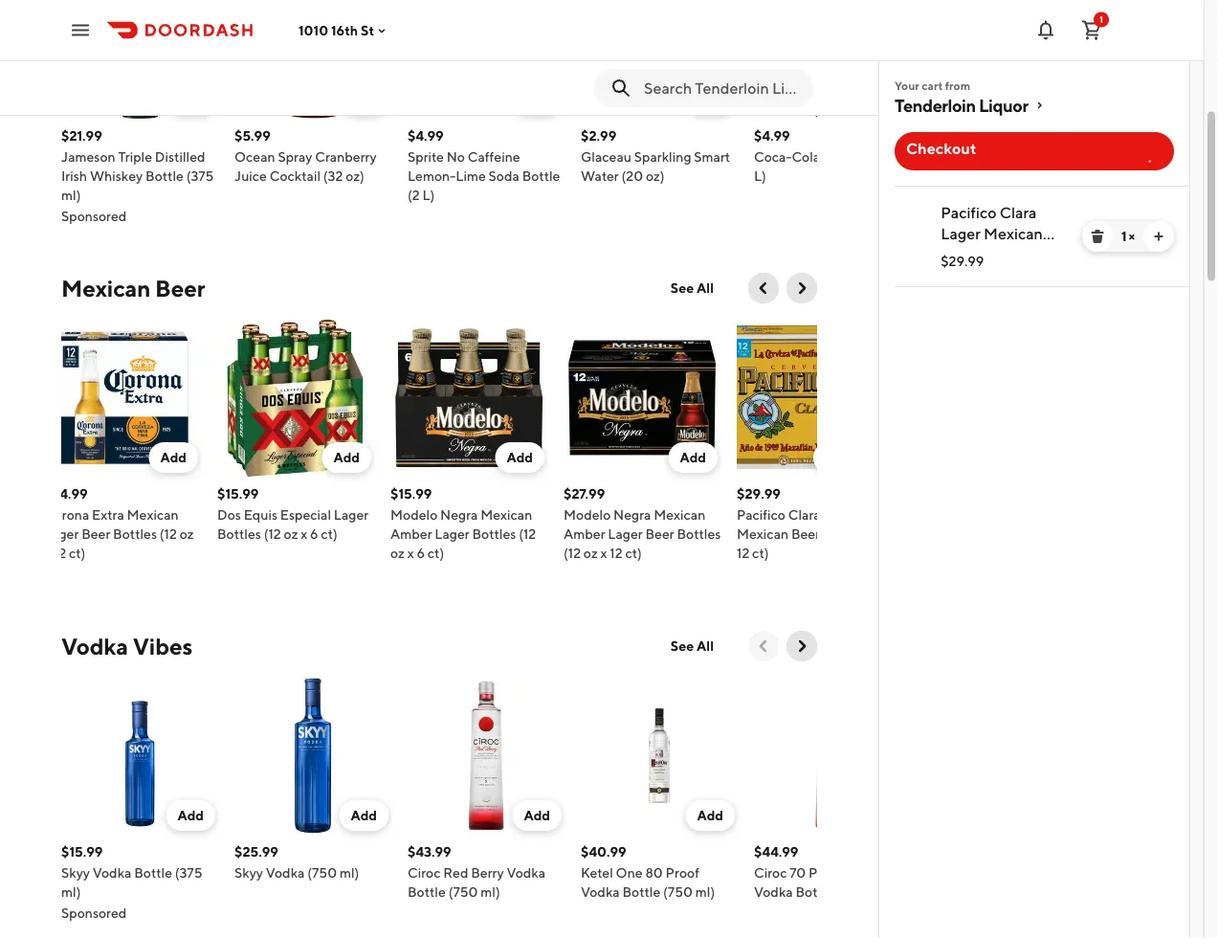 Task type: describe. For each thing, give the bounding box(es) containing it.
lager inside $29.99 pacifico clara lager mexican beer can (12 oz x 12 ct)
[[824, 507, 859, 523]]

ml) inside $40.99 ketel one 80 proof vodka bottle (750 ml)
[[696, 884, 715, 900]]

$21.99 jameson triple distilled irish whiskey bottle (375 ml) sponsored
[[61, 128, 214, 224]]

16th
[[331, 22, 358, 38]]

bottle inside $4.99 coca-cola soda bottle (2 l)
[[857, 149, 895, 165]]

triple
[[118, 149, 152, 165]]

(12 inside $29.99 pacifico clara lager mexican beer can (12 oz x 12 ct)
[[851, 526, 869, 542]]

lime
[[456, 168, 486, 184]]

your
[[895, 78, 920, 92]]

$29.99 for $29.99
[[945, 253, 988, 269]]

checkout link
[[895, 132, 1175, 170]]

$29.99 for $29.99 pacifico clara lager mexican beer can (12 oz x 12 ct)
[[738, 486, 782, 502]]

bottles inside $34.99 corona extra mexican lager beer bottles (12 oz x 12 ct)
[[114, 526, 158, 542]]

beer inside '$27.99 modelo negra mexican amber lager beer bottles (12 oz x 12 ct)'
[[646, 526, 675, 542]]

add for $27.99 modelo negra mexican amber lager beer bottles (12 oz x 12 ct)
[[681, 449, 707, 465]]

modelo negra mexican amber lager bottles (12 oz x 6 ct) image
[[391, 319, 549, 477]]

from
[[946, 78, 971, 92]]

oz inside $34.99 corona extra mexican lager beer bottles (12 oz x 12 ct)
[[180, 526, 194, 542]]

(20
[[622, 168, 643, 184]]

cola
[[792, 149, 821, 165]]

checkout
[[907, 139, 977, 157]]

add for $25.99 skyy vodka (750 ml)
[[351, 807, 377, 823]]

add for $34.99 corona extra mexican lager beer bottles (12 oz x 12 ct)
[[161, 449, 187, 465]]

(375 inside $15.99 skyy vodka bottle (375 ml) sponsored
[[175, 865, 202, 881]]

skyy for $25.99
[[235, 865, 263, 881]]

ct) inside $29.99 pacifico clara lager mexican beer can (12 oz x 12 ct)
[[753, 545, 770, 561]]

$2.99
[[581, 128, 617, 144]]

proof inside $40.99 ketel one 80 proof vodka bottle (750 ml)
[[666, 865, 700, 881]]

Search Tenderloin Liquor search field
[[644, 78, 798, 99]]

one
[[616, 865, 643, 881]]

$15.99 for modelo
[[391, 486, 433, 502]]

previous button of carousel image for beer
[[754, 279, 774, 298]]

negra for beer
[[614, 507, 652, 523]]

extra
[[92, 507, 125, 523]]

negra for bottles
[[441, 507, 479, 523]]

amber for x
[[391, 526, 433, 542]]

mango
[[845, 865, 888, 881]]

oz) inside $2.99 glaceau sparkling smart water (20 oz)
[[646, 168, 665, 184]]

(12 inside '$15.99 dos equis especial lager bottles (12 oz x 6 ct)'
[[264, 526, 282, 542]]

12 inside pacifico clara lager mexican beer can (12 oz x 12 ct)
[[945, 267, 960, 285]]

1 for 1 ×
[[1122, 228, 1127, 244]]

modelo negra mexican amber lager beer bottles (12 oz x 12 ct) image
[[564, 319, 722, 477]]

oz inside $29.99 pacifico clara lager mexican beer can (12 oz x 12 ct)
[[871, 526, 886, 542]]

pacifico inside pacifico clara lager mexican beer can (12 oz x 12 ct)
[[945, 203, 1001, 222]]

ketel one 80 proof vodka bottle (750 ml) image
[[581, 677, 739, 835]]

bottles inside $15.99 modelo negra mexican amber lager bottles (12 oz x 6 ct)
[[473, 526, 517, 542]]

tenderloin liquor link
[[895, 94, 1175, 117]]

$15.99 for dos
[[218, 486, 259, 502]]

lager inside $15.99 modelo negra mexican amber lager bottles (12 oz x 6 ct)
[[435, 526, 470, 542]]

ml) inside $44.99 ciroc 70 proof mango vodka bottle (750 ml)
[[869, 884, 889, 900]]

cocktail
[[270, 168, 321, 184]]

ml) inside '$25.99 skyy vodka (750 ml)'
[[340, 865, 359, 881]]

lager inside '$27.99 modelo negra mexican amber lager beer bottles (12 oz x 12 ct)'
[[609, 526, 643, 542]]

1010 16th st button
[[299, 22, 390, 38]]

skyy vodka (750 ml) image
[[235, 677, 392, 835]]

sprite
[[408, 149, 444, 165]]

sponsored inside $21.99 jameson triple distilled irish whiskey bottle (375 ml) sponsored
[[61, 208, 127, 224]]

bottle inside $21.99 jameson triple distilled irish whiskey bottle (375 ml) sponsored
[[146, 168, 184, 184]]

next button of carousel image
[[793, 637, 812, 656]]

(32
[[323, 168, 343, 184]]

$4.99 for $4.99 sprite no caffeine lemon-lime soda bottle (2 l)
[[408, 128, 444, 144]]

bottle inside $43.99 ciroc red berry vodka bottle (750 ml)
[[408, 884, 446, 900]]

(750 inside $43.99 ciroc red berry vodka bottle (750 ml)
[[449, 884, 478, 900]]

jameson
[[61, 149, 116, 165]]

amber for oz
[[564, 526, 606, 542]]

1 items, open order cart image
[[1081, 19, 1104, 42]]

vibes
[[133, 632, 193, 660]]

x inside '$27.99 modelo negra mexican amber lager beer bottles (12 oz x 12 ct)'
[[601, 545, 608, 561]]

x inside $29.99 pacifico clara lager mexican beer can (12 oz x 12 ct)
[[888, 526, 895, 542]]

no
[[447, 149, 465, 165]]

x inside '$15.99 dos equis especial lager bottles (12 oz x 6 ct)'
[[301, 526, 308, 542]]

glaceau
[[581, 149, 632, 165]]

add for $15.99 modelo negra mexican amber lager bottles (12 oz x 6 ct)
[[507, 449, 534, 465]]

see for mexican beer
[[671, 280, 694, 296]]

vodka inside $40.99 ketel one 80 proof vodka bottle (750 ml)
[[581, 884, 620, 900]]

1 button
[[1073, 11, 1111, 49]]

beer inside mexican beer link
[[155, 274, 205, 302]]

next button of carousel image
[[793, 279, 812, 298]]

bottle inside $44.99 ciroc 70 proof mango vodka bottle (750 ml)
[[796, 884, 834, 900]]

$43.99
[[408, 844, 452, 860]]

oz inside '$27.99 modelo negra mexican amber lager beer bottles (12 oz x 12 ct)'
[[584, 545, 599, 561]]

$15.99 for skyy
[[61, 844, 103, 860]]

6 inside $15.99 modelo negra mexican amber lager bottles (12 oz x 6 ct)
[[417, 545, 426, 561]]

(2 inside $4.99 coca-cola soda bottle (2 l)
[[898, 149, 910, 165]]

mexican beer
[[61, 274, 205, 302]]

80
[[646, 865, 663, 881]]

vodka inside vodka vibes link
[[61, 632, 128, 660]]

clara inside pacifico clara lager mexican beer can (12 oz x 12 ct)
[[1004, 203, 1041, 222]]

vodka inside '$25.99 skyy vodka (750 ml)'
[[266, 865, 305, 881]]

$5.99
[[235, 128, 271, 144]]

especial
[[281, 507, 332, 523]]

12 inside $29.99 pacifico clara lager mexican beer can (12 oz x 12 ct)
[[738, 545, 750, 561]]

$4.99 sprite no caffeine lemon-lime soda bottle (2 l)
[[408, 128, 560, 203]]

ocean
[[235, 149, 275, 165]]

lager inside '$15.99 dos equis especial lager bottles (12 oz x 6 ct)'
[[334, 507, 369, 523]]

(750 inside '$25.99 skyy vodka (750 ml)'
[[308, 865, 337, 881]]

beer inside pacifico clara lager mexican beer can (12 oz x 12 ct)
[[945, 246, 978, 264]]

ct) inside '$27.99 modelo negra mexican amber lager beer bottles (12 oz x 12 ct)'
[[626, 545, 643, 561]]

$25.99
[[235, 844, 279, 860]]

vodka inside $43.99 ciroc red berry vodka bottle (750 ml)
[[507, 865, 546, 881]]

spray
[[278, 149, 313, 165]]

vodka inside $15.99 skyy vodka bottle (375 ml) sponsored
[[93, 865, 132, 881]]

your cart from
[[895, 78, 971, 92]]

notification bell image
[[1035, 19, 1058, 42]]

oz inside '$15.99 dos equis especial lager bottles (12 oz x 6 ct)'
[[284, 526, 299, 542]]

irish
[[61, 168, 87, 184]]

proof inside $44.99 ciroc 70 proof mango vodka bottle (750 ml)
[[809, 865, 843, 881]]

lager inside $34.99 corona extra mexican lager beer bottles (12 oz x 12 ct)
[[45, 526, 79, 542]]

see all link for vibes
[[659, 631, 726, 662]]

$21.99
[[61, 128, 102, 144]]

$15.99 dos equis especial lager bottles (12 oz x 6 ct)
[[218, 486, 369, 542]]

jameson triple distilled irish whiskey bottle (375 ml) image
[[61, 0, 219, 119]]

12 inside $34.99 corona extra mexican lager beer bottles (12 oz x 12 ct)
[[54, 545, 67, 561]]

ciroc for ciroc red berry vodka bottle (750 ml)
[[408, 865, 441, 881]]

bottle inside $40.99 ketel one 80 proof vodka bottle (750 ml)
[[623, 884, 661, 900]]

add for $43.99 ciroc red berry vodka bottle (750 ml)
[[524, 807, 550, 823]]

lager inside pacifico clara lager mexican beer can (12 oz x 12 ct)
[[945, 224, 985, 243]]

mexican beer link
[[61, 273, 205, 303]]

red
[[443, 865, 469, 881]]

x inside $15.99 modelo negra mexican amber lager bottles (12 oz x 6 ct)
[[408, 545, 415, 561]]

6 inside '$15.99 dos equis especial lager bottles (12 oz x 6 ct)'
[[311, 526, 319, 542]]

tenderloin liquor
[[895, 95, 1029, 115]]

$40.99
[[581, 844, 627, 860]]

$44.99
[[754, 844, 799, 860]]

bottle inside $15.99 skyy vodka bottle (375 ml) sponsored
[[134, 865, 172, 881]]

vodka vibes link
[[61, 631, 193, 662]]

(12 inside pacifico clara lager mexican beer can (12 oz x 12 ct)
[[1013, 246, 1032, 264]]

(12 inside $34.99 corona extra mexican lager beer bottles (12 oz x 12 ct)
[[160, 526, 177, 542]]

$27.99 modelo negra mexican amber lager beer bottles (12 oz x 12 ct)
[[564, 486, 722, 561]]

berry
[[471, 865, 504, 881]]

bottle inside $4.99 sprite no caffeine lemon-lime soda bottle (2 l)
[[522, 168, 560, 184]]

(750 inside $40.99 ketel one 80 proof vodka bottle (750 ml)
[[664, 884, 693, 900]]



Task type: vqa. For each thing, say whether or not it's contained in the screenshot.


Task type: locate. For each thing, give the bounding box(es) containing it.
open menu image
[[69, 19, 92, 42]]

1 negra from the left
[[441, 507, 479, 523]]

1 vertical spatial previous button of carousel image
[[754, 637, 774, 656]]

1 modelo from the left
[[391, 507, 438, 523]]

1 horizontal spatial amber
[[564, 526, 606, 542]]

ct) inside pacifico clara lager mexican beer can (12 oz x 12 ct)
[[963, 267, 982, 285]]

modelo
[[391, 507, 438, 523], [564, 507, 612, 523]]

caffeine
[[468, 149, 520, 165]]

proof right 80
[[666, 865, 700, 881]]

2 skyy from the left
[[235, 865, 263, 881]]

0 horizontal spatial soda
[[489, 168, 520, 184]]

ct) inside $15.99 modelo negra mexican amber lager bottles (12 oz x 6 ct)
[[428, 545, 445, 561]]

2 see from the top
[[671, 638, 694, 654]]

(750
[[308, 865, 337, 881], [449, 884, 478, 900], [664, 884, 693, 900], [837, 884, 866, 900]]

0 vertical spatial sponsored
[[61, 208, 127, 224]]

oz inside pacifico clara lager mexican beer can (12 oz x 12 ct)
[[1036, 246, 1052, 264]]

oz) inside "$5.99 ocean spray cranberry juice cocktail (32 oz)"
[[346, 168, 365, 184]]

clara
[[1004, 203, 1041, 222], [789, 507, 822, 523]]

1010 16th st
[[299, 22, 374, 38]]

$15.99 modelo negra mexican amber lager bottles (12 oz x 6 ct)
[[391, 486, 537, 561]]

oz) down cranberry
[[346, 168, 365, 184]]

pacifico clara lager mexican beer can (12 oz x 12 ct) image
[[868, 208, 926, 265], [738, 319, 896, 477]]

1 proof from the left
[[666, 865, 700, 881]]

2 see all link from the top
[[659, 631, 726, 662]]

liquor
[[979, 95, 1029, 115]]

see all
[[671, 280, 714, 296], [671, 638, 714, 654]]

bottle
[[857, 149, 895, 165], [146, 168, 184, 184], [522, 168, 560, 184], [134, 865, 172, 881], [408, 884, 446, 900], [623, 884, 661, 900], [796, 884, 834, 900]]

beer inside $34.99 corona extra mexican lager beer bottles (12 oz x 12 ct)
[[82, 526, 111, 542]]

0 horizontal spatial $4.99
[[408, 128, 444, 144]]

see all for vodka vibes
[[671, 638, 714, 654]]

1 vertical spatial can
[[824, 526, 849, 542]]

bottles inside '$15.99 dos equis especial lager bottles (12 oz x 6 ct)'
[[218, 526, 262, 542]]

ciroc down the $43.99
[[408, 865, 441, 881]]

add button
[[686, 84, 735, 115], [686, 84, 735, 115], [149, 442, 199, 473], [149, 442, 199, 473], [323, 442, 372, 473], [323, 442, 372, 473], [496, 442, 545, 473], [496, 442, 545, 473], [669, 442, 718, 473], [669, 442, 718, 473], [166, 800, 215, 831], [166, 800, 215, 831], [339, 800, 389, 831], [339, 800, 389, 831], [513, 800, 562, 831], [513, 800, 562, 831], [686, 800, 735, 831], [686, 800, 735, 831]]

mexican for $27.99
[[655, 507, 706, 523]]

1 horizontal spatial oz)
[[646, 168, 665, 184]]

(750 inside $44.99 ciroc 70 proof mango vodka bottle (750 ml)
[[837, 884, 866, 900]]

2 amber from the left
[[564, 526, 606, 542]]

$4.99 for $4.99 coca-cola soda bottle (2 l)
[[754, 128, 790, 144]]

0 vertical spatial see
[[671, 280, 694, 296]]

2 negra from the left
[[614, 507, 652, 523]]

$15.99 inside $15.99 modelo negra mexican amber lager bottles (12 oz x 6 ct)
[[391, 486, 433, 502]]

dos
[[218, 507, 242, 523]]

1 vertical spatial see all
[[671, 638, 714, 654]]

12 inside '$27.99 modelo negra mexican amber lager beer bottles (12 oz x 12 ct)'
[[611, 545, 623, 561]]

2 proof from the left
[[809, 865, 843, 881]]

0 vertical spatial (2
[[898, 149, 910, 165]]

all
[[697, 280, 714, 296], [697, 638, 714, 654]]

ciroc
[[408, 865, 441, 881], [754, 865, 787, 881]]

0 vertical spatial can
[[981, 246, 1010, 264]]

(375 inside $21.99 jameson triple distilled irish whiskey bottle (375 ml) sponsored
[[186, 168, 214, 184]]

mexican for $34.99
[[127, 507, 179, 523]]

0 horizontal spatial clara
[[789, 507, 822, 523]]

$27.99
[[564, 486, 606, 502]]

3 bottles from the left
[[473, 526, 517, 542]]

beer inside $29.99 pacifico clara lager mexican beer can (12 oz x 12 ct)
[[792, 526, 821, 542]]

0 horizontal spatial can
[[824, 526, 849, 542]]

glaceau sparkling smart water (20 oz) image
[[581, 0, 739, 119]]

ml)
[[61, 187, 81, 203], [340, 865, 359, 881], [61, 884, 81, 900], [481, 884, 500, 900], [696, 884, 715, 900], [869, 884, 889, 900]]

amber
[[391, 526, 433, 542], [564, 526, 606, 542]]

pacifico
[[945, 203, 1001, 222], [738, 507, 786, 523]]

coca-
[[754, 149, 792, 165]]

modelo for $15.99
[[391, 507, 438, 523]]

1 ciroc from the left
[[408, 865, 441, 881]]

1 horizontal spatial ciroc
[[754, 865, 787, 881]]

$4.99 up coca-
[[754, 128, 790, 144]]

add up '$27.99 modelo negra mexican amber lager beer bottles (12 oz x 12 ct)'
[[681, 449, 707, 465]]

2 bottles from the left
[[218, 526, 262, 542]]

x inside $34.99 corona extra mexican lager beer bottles (12 oz x 12 ct)
[[45, 545, 51, 561]]

ciroc for ciroc 70 proof mango vodka bottle (750 ml)
[[754, 865, 787, 881]]

0 vertical spatial soda
[[823, 149, 854, 165]]

equis
[[244, 507, 278, 523]]

$15.99
[[218, 486, 259, 502], [391, 486, 433, 502], [61, 844, 103, 860]]

1 $4.99 from the left
[[408, 128, 444, 144]]

bottles inside '$27.99 modelo negra mexican amber lager beer bottles (12 oz x 12 ct)'
[[678, 526, 722, 542]]

skyy vodka bottle (375 ml) image
[[61, 677, 219, 835]]

1 horizontal spatial pacifico
[[945, 203, 1001, 222]]

6
[[311, 526, 319, 542], [417, 545, 426, 561]]

1010
[[299, 22, 328, 38]]

(2
[[898, 149, 910, 165], [408, 187, 420, 203]]

ketel
[[581, 865, 613, 881]]

2 sponsored from the top
[[61, 905, 127, 921]]

1 ×
[[1122, 228, 1135, 244]]

previous button of carousel image
[[754, 279, 774, 298], [754, 637, 774, 656]]

0 horizontal spatial pacifico
[[738, 507, 786, 523]]

(12 inside $15.99 modelo negra mexican amber lager bottles (12 oz x 6 ct)
[[520, 526, 537, 542]]

2 modelo from the left
[[564, 507, 612, 523]]

sponsored
[[61, 208, 127, 224], [61, 905, 127, 921]]

l) inside $4.99 coca-cola soda bottle (2 l)
[[754, 168, 767, 184]]

1 vertical spatial (375
[[175, 865, 202, 881]]

1 vertical spatial 6
[[417, 545, 426, 561]]

1 sponsored from the top
[[61, 208, 127, 224]]

2 see all from the top
[[671, 638, 714, 654]]

modelo inside '$27.99 modelo negra mexican amber lager beer bottles (12 oz x 12 ct)'
[[564, 507, 612, 523]]

2 horizontal spatial $15.99
[[391, 486, 433, 502]]

amber inside '$27.99 modelo negra mexican amber lager beer bottles (12 oz x 12 ct)'
[[564, 526, 606, 542]]

ml) inside $15.99 skyy vodka bottle (375 ml) sponsored
[[61, 884, 81, 900]]

$29.99 pacifico clara lager mexican beer can (12 oz x 12 ct)
[[738, 486, 895, 561]]

0 horizontal spatial $15.99
[[61, 844, 103, 860]]

1 horizontal spatial negra
[[614, 507, 652, 523]]

(2 down tenderloin
[[898, 149, 910, 165]]

2 oz) from the left
[[646, 168, 665, 184]]

whiskey
[[90, 168, 143, 184]]

ciroc inside $43.99 ciroc red berry vodka bottle (750 ml)
[[408, 865, 441, 881]]

mexican inside $29.99 pacifico clara lager mexican beer can (12 oz x 12 ct)
[[738, 526, 789, 542]]

0 horizontal spatial skyy
[[61, 865, 90, 881]]

soda down caffeine
[[489, 168, 520, 184]]

bottles
[[114, 526, 158, 542], [218, 526, 262, 542], [473, 526, 517, 542], [678, 526, 722, 542]]

all for mexican beer
[[697, 280, 714, 296]]

$4.99 inside $4.99 coca-cola soda bottle (2 l)
[[754, 128, 790, 144]]

0 vertical spatial pacifico
[[945, 203, 1001, 222]]

lemon-
[[408, 168, 456, 184]]

soda right cola
[[823, 149, 854, 165]]

ml) inside $21.99 jameson triple distilled irish whiskey bottle (375 ml) sponsored
[[61, 187, 81, 203]]

can inside $29.99 pacifico clara lager mexican beer can (12 oz x 12 ct)
[[824, 526, 849, 542]]

$43.99 ciroc red berry vodka bottle (750 ml)
[[408, 844, 546, 900]]

soda
[[823, 149, 854, 165], [489, 168, 520, 184]]

1 horizontal spatial clara
[[1004, 203, 1041, 222]]

add for $15.99 dos equis especial lager bottles (12 oz x 6 ct)
[[334, 449, 360, 465]]

0 vertical spatial (375
[[186, 168, 214, 184]]

1 vertical spatial pacifico
[[738, 507, 786, 523]]

1 oz) from the left
[[346, 168, 365, 184]]

negra
[[441, 507, 479, 523], [614, 507, 652, 523]]

$29.99
[[945, 253, 988, 269], [738, 486, 782, 502]]

0 horizontal spatial $29.99
[[738, 486, 782, 502]]

0 horizontal spatial modelo
[[391, 507, 438, 523]]

cranberry
[[315, 149, 377, 165]]

skyy inside '$25.99 skyy vodka (750 ml)'
[[235, 865, 263, 881]]

0 vertical spatial see all
[[671, 280, 714, 296]]

ml) inside $43.99 ciroc red berry vodka bottle (750 ml)
[[481, 884, 500, 900]]

l) down coca-
[[754, 168, 767, 184]]

0 horizontal spatial amber
[[391, 526, 433, 542]]

vodka
[[61, 632, 128, 660], [93, 865, 132, 881], [266, 865, 305, 881], [507, 865, 546, 881], [581, 884, 620, 900], [754, 884, 793, 900]]

(2 inside $4.99 sprite no caffeine lemon-lime soda bottle (2 l)
[[408, 187, 420, 203]]

0 horizontal spatial 1
[[1100, 14, 1104, 25]]

mexican inside pacifico clara lager mexican beer can (12 oz x 12 ct)
[[988, 224, 1047, 243]]

1 left ×
[[1122, 228, 1127, 244]]

add up $15.99 skyy vodka bottle (375 ml) sponsored
[[177, 807, 204, 823]]

2 previous button of carousel image from the top
[[754, 637, 774, 656]]

pacifico clara lager mexican beer can (12 oz x 12 ct)
[[945, 203, 1062, 285]]

2 ciroc from the left
[[754, 865, 787, 881]]

oz) down sparkling
[[646, 168, 665, 184]]

skyy inside $15.99 skyy vodka bottle (375 ml) sponsored
[[61, 865, 90, 881]]

modelo for $27.99
[[564, 507, 612, 523]]

beer
[[945, 246, 978, 264], [155, 274, 205, 302], [82, 526, 111, 542], [646, 526, 675, 542], [792, 526, 821, 542]]

1 right notification bell image
[[1100, 14, 1104, 25]]

1 horizontal spatial can
[[981, 246, 1010, 264]]

add up $40.99 ketel one 80 proof vodka bottle (750 ml)
[[697, 807, 724, 823]]

l) inside $4.99 sprite no caffeine lemon-lime soda bottle (2 l)
[[423, 187, 435, 203]]

$34.99 corona extra mexican lager beer bottles (12 oz x 12 ct)
[[45, 486, 194, 561]]

cart
[[922, 78, 943, 92]]

1 vertical spatial $29.99
[[738, 486, 782, 502]]

1 horizontal spatial proof
[[809, 865, 843, 881]]

1 vertical spatial soda
[[489, 168, 520, 184]]

0 vertical spatial $29.99
[[945, 253, 988, 269]]

0 horizontal spatial 6
[[311, 526, 319, 542]]

1 horizontal spatial 6
[[417, 545, 426, 561]]

pacifico inside $29.99 pacifico clara lager mexican beer can (12 oz x 12 ct)
[[738, 507, 786, 523]]

1 previous button of carousel image from the top
[[754, 279, 774, 298]]

1 vertical spatial all
[[697, 638, 714, 654]]

1 horizontal spatial $4.99
[[754, 128, 790, 144]]

sprite no caffeine lemon-lime soda bottle (2 l) image
[[408, 0, 566, 119]]

0 vertical spatial see all link
[[659, 273, 726, 303]]

1 vertical spatial 1
[[1122, 228, 1127, 244]]

2 all from the top
[[697, 638, 714, 654]]

1 horizontal spatial $29.99
[[945, 253, 988, 269]]

(2 down lemon- on the left
[[408, 187, 420, 203]]

1 skyy from the left
[[61, 865, 90, 881]]

smart
[[694, 149, 731, 165]]

add for $40.99 ketel one 80 proof vodka bottle (750 ml)
[[697, 807, 724, 823]]

1 horizontal spatial soda
[[823, 149, 854, 165]]

$15.99 inside $15.99 skyy vodka bottle (375 ml) sponsored
[[61, 844, 103, 860]]

0 vertical spatial previous button of carousel image
[[754, 279, 774, 298]]

ciroc red berry vodka bottle (750 ml) image
[[408, 677, 566, 835]]

$34.99
[[45, 486, 88, 502]]

1 amber from the left
[[391, 526, 433, 542]]

all for vodka vibes
[[697, 638, 714, 654]]

oz inside $15.99 modelo negra mexican amber lager bottles (12 oz x 6 ct)
[[391, 545, 405, 561]]

add up $43.99 ciroc red berry vodka bottle (750 ml)
[[524, 807, 550, 823]]

1 see from the top
[[671, 280, 694, 296]]

previous button of carousel image for vibes
[[754, 637, 774, 656]]

modelo inside $15.99 modelo negra mexican amber lager bottles (12 oz x 6 ct)
[[391, 507, 438, 523]]

l) down lemon- on the left
[[423, 187, 435, 203]]

70
[[790, 865, 806, 881]]

l)
[[754, 168, 767, 184], [423, 187, 435, 203]]

corona
[[45, 507, 90, 523]]

×
[[1129, 228, 1135, 244]]

(12 inside '$27.99 modelo negra mexican amber lager beer bottles (12 oz x 12 ct)'
[[564, 545, 582, 561]]

12
[[945, 267, 960, 285], [54, 545, 67, 561], [611, 545, 623, 561], [738, 545, 750, 561]]

1 vertical spatial sponsored
[[61, 905, 127, 921]]

$5.99 ocean spray cranberry juice cocktail (32 oz)
[[235, 128, 377, 184]]

add
[[697, 91, 724, 107], [161, 449, 187, 465], [334, 449, 360, 465], [507, 449, 534, 465], [681, 449, 707, 465], [177, 807, 204, 823], [351, 807, 377, 823], [524, 807, 550, 823], [697, 807, 724, 823]]

$4.99 coca-cola soda bottle (2 l)
[[754, 128, 910, 184]]

clara inside $29.99 pacifico clara lager mexican beer can (12 oz x 12 ct)
[[789, 507, 822, 523]]

ct) inside $34.99 corona extra mexican lager beer bottles (12 oz x 12 ct)
[[69, 545, 86, 561]]

ct) inside '$15.99 dos equis especial lager bottles (12 oz x 6 ct)'
[[322, 526, 338, 542]]

1 see all from the top
[[671, 280, 714, 296]]

add up '$15.99 dos equis especial lager bottles (12 oz x 6 ct)'
[[334, 449, 360, 465]]

$29.99 inside $29.99 pacifico clara lager mexican beer can (12 oz x 12 ct)
[[738, 486, 782, 502]]

add up $34.99 corona extra mexican lager beer bottles (12 oz x 12 ct)
[[161, 449, 187, 465]]

(12
[[1013, 246, 1032, 264], [160, 526, 177, 542], [264, 526, 282, 542], [520, 526, 537, 542], [851, 526, 869, 542], [564, 545, 582, 561]]

add one to cart image
[[1152, 229, 1167, 244]]

distilled
[[155, 149, 205, 165]]

1 bottles from the left
[[114, 526, 158, 542]]

2 $4.99 from the left
[[754, 128, 790, 144]]

1 see all link from the top
[[659, 273, 726, 303]]

x
[[1055, 246, 1062, 264], [301, 526, 308, 542], [888, 526, 895, 542], [45, 545, 51, 561], [408, 545, 415, 561], [601, 545, 608, 561]]

vodka vibes
[[61, 632, 193, 660]]

mexican for pacifico
[[988, 224, 1047, 243]]

$15.99 skyy vodka bottle (375 ml) sponsored
[[61, 844, 202, 921]]

see all link for beer
[[659, 273, 726, 303]]

0 vertical spatial all
[[697, 280, 714, 296]]

4 bottles from the left
[[678, 526, 722, 542]]

$15.99 inside '$15.99 dos equis especial lager bottles (12 oz x 6 ct)'
[[218, 486, 259, 502]]

0 vertical spatial 1
[[1100, 14, 1104, 25]]

0 vertical spatial pacifico clara lager mexican beer can (12 oz x 12 ct) image
[[868, 208, 926, 265]]

can
[[981, 246, 1010, 264], [824, 526, 849, 542]]

ciroc down $44.99
[[754, 865, 787, 881]]

oz)
[[346, 168, 365, 184], [646, 168, 665, 184]]

1 horizontal spatial $15.99
[[218, 486, 259, 502]]

water
[[581, 168, 619, 184]]

add for $2.99 glaceau sparkling smart water (20 oz)
[[697, 91, 724, 107]]

mexican inside $34.99 corona extra mexican lager beer bottles (12 oz x 12 ct)
[[127, 507, 179, 523]]

$25.99 skyy vodka (750 ml)
[[235, 844, 359, 881]]

1 vertical spatial (2
[[408, 187, 420, 203]]

skyy for $15.99
[[61, 865, 90, 881]]

see for vodka vibes
[[671, 638, 694, 654]]

remove item from cart image
[[1090, 229, 1106, 244]]

add up smart
[[697, 91, 724, 107]]

0 horizontal spatial proof
[[666, 865, 700, 881]]

0 horizontal spatial ciroc
[[408, 865, 441, 881]]

1 vertical spatial clara
[[789, 507, 822, 523]]

soda inside $4.99 sprite no caffeine lemon-lime soda bottle (2 l)
[[489, 168, 520, 184]]

1 horizontal spatial modelo
[[564, 507, 612, 523]]

sparkling
[[634, 149, 692, 165]]

1 horizontal spatial l)
[[754, 168, 767, 184]]

1
[[1100, 14, 1104, 25], [1122, 228, 1127, 244]]

negra inside '$27.99 modelo negra mexican amber lager beer bottles (12 oz x 12 ct)'
[[614, 507, 652, 523]]

soda inside $4.99 coca-cola soda bottle (2 l)
[[823, 149, 854, 165]]

1 horizontal spatial (2
[[898, 149, 910, 165]]

mexican inside $15.99 modelo negra mexican amber lager bottles (12 oz x 6 ct)
[[481, 507, 533, 523]]

0 vertical spatial 6
[[311, 526, 319, 542]]

vodka inside $44.99 ciroc 70 proof mango vodka bottle (750 ml)
[[754, 884, 793, 900]]

amber inside $15.99 modelo negra mexican amber lager bottles (12 oz x 6 ct)
[[391, 526, 433, 542]]

juice
[[235, 168, 267, 184]]

add up '$25.99 skyy vodka (750 ml)'
[[351, 807, 377, 823]]

can inside pacifico clara lager mexican beer can (12 oz x 12 ct)
[[981, 246, 1010, 264]]

$4.99 inside $4.99 sprite no caffeine lemon-lime soda bottle (2 l)
[[408, 128, 444, 144]]

skyy
[[61, 865, 90, 881], [235, 865, 263, 881]]

previous button of carousel image left next button of carousel icon
[[754, 637, 774, 656]]

dos equis especial lager bottles (12 oz x 6 ct) image
[[218, 319, 376, 477]]

1 horizontal spatial skyy
[[235, 865, 263, 881]]

1 inside button
[[1100, 14, 1104, 25]]

0 horizontal spatial oz)
[[346, 168, 365, 184]]

0 vertical spatial clara
[[1004, 203, 1041, 222]]

$44.99 ciroc 70 proof mango vodka bottle (750 ml)
[[754, 844, 889, 900]]

oz
[[1036, 246, 1052, 264], [180, 526, 194, 542], [284, 526, 299, 542], [871, 526, 886, 542], [391, 545, 405, 561], [584, 545, 599, 561]]

sponsored inside $15.99 skyy vodka bottle (375 ml) sponsored
[[61, 905, 127, 921]]

0 vertical spatial l)
[[754, 168, 767, 184]]

1 vertical spatial see
[[671, 638, 694, 654]]

0 horizontal spatial l)
[[423, 187, 435, 203]]

0 horizontal spatial (2
[[408, 187, 420, 203]]

x inside pacifico clara lager mexican beer can (12 oz x 12 ct)
[[1055, 246, 1062, 264]]

$40.99 ketel one 80 proof vodka bottle (750 ml)
[[581, 844, 715, 900]]

corona extra mexican lager beer bottles (12 oz x 12 ct) image
[[45, 319, 202, 477]]

1 vertical spatial l)
[[423, 187, 435, 203]]

tenderloin
[[895, 95, 976, 115]]

1 horizontal spatial 1
[[1122, 228, 1127, 244]]

1 vertical spatial pacifico clara lager mexican beer can (12 oz x 12 ct) image
[[738, 319, 896, 477]]

0 horizontal spatial negra
[[441, 507, 479, 523]]

ocean spray cranberry juice cocktail (32 oz) image
[[235, 0, 392, 119]]

1 vertical spatial see all link
[[659, 631, 726, 662]]

previous button of carousel image left next button of carousel image
[[754, 279, 774, 298]]

add up $15.99 modelo negra mexican amber lager bottles (12 oz x 6 ct)
[[507, 449, 534, 465]]

1 all from the top
[[697, 280, 714, 296]]

$4.99 up "sprite"
[[408, 128, 444, 144]]

ciroc inside $44.99 ciroc 70 proof mango vodka bottle (750 ml)
[[754, 865, 787, 881]]

1 for 1
[[1100, 14, 1104, 25]]

mexican for $15.99
[[481, 507, 533, 523]]

see all link
[[659, 273, 726, 303], [659, 631, 726, 662]]

st
[[361, 22, 374, 38]]

proof right the "70"
[[809, 865, 843, 881]]

see all for mexican beer
[[671, 280, 714, 296]]

$2.99 glaceau sparkling smart water (20 oz)
[[581, 128, 731, 184]]



